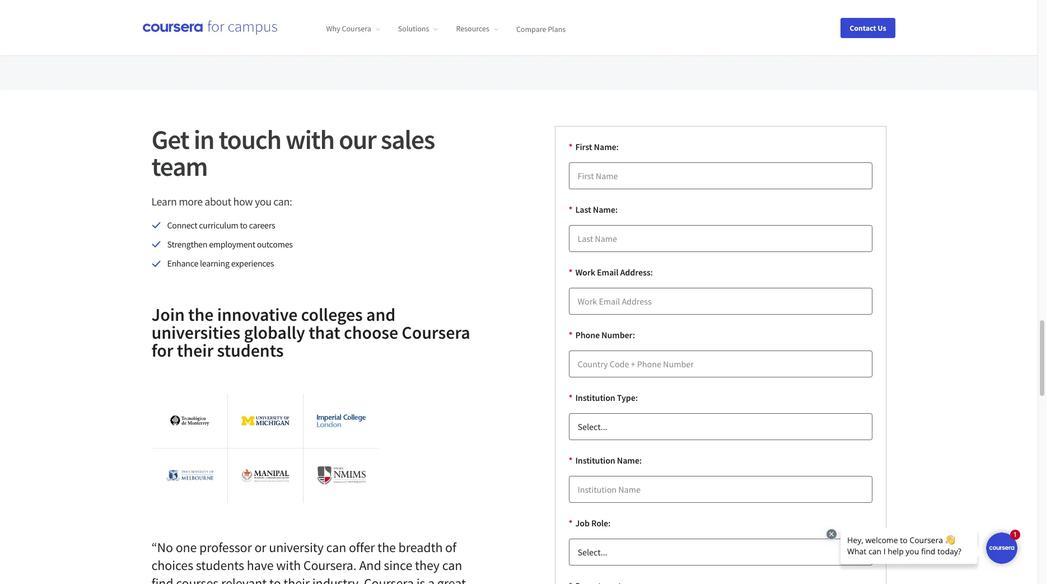 Task type: locate. For each thing, give the bounding box(es) containing it.
and
[[464, 30, 478, 41], [366, 303, 396, 326]]

employment
[[209, 239, 255, 250]]

professor
[[199, 539, 252, 556]]

4 * from the top
[[569, 329, 573, 340]]

courses
[[176, 575, 219, 584]]

* first name:
[[569, 141, 619, 152]]

1 vertical spatial and
[[366, 303, 396, 326]]

0 horizontal spatial for
[[152, 339, 173, 362]]

the
[[188, 303, 214, 326], [378, 539, 396, 556]]

* for * phone number:
[[569, 329, 573, 340]]

is
[[417, 575, 425, 584]]

solutions
[[398, 24, 429, 34]]

0 horizontal spatial their
[[177, 339, 214, 362]]

1 vertical spatial with
[[276, 557, 301, 574]]

their down the university
[[284, 575, 310, 584]]

resources link
[[456, 24, 498, 34]]

enhance learning experiences
[[167, 258, 274, 269]]

1 horizontal spatial for
[[421, 30, 431, 41]]

can:
[[273, 194, 292, 208]]

1 horizontal spatial their
[[284, 575, 310, 584]]

coursera.
[[303, 557, 357, 574]]

for down join
[[152, 339, 173, 362]]

* for * job role:
[[569, 517, 573, 528]]

curriculum
[[199, 219, 238, 231]]

and right 'colleges'
[[366, 303, 396, 326]]

strengthen
[[167, 239, 207, 250]]

choose
[[344, 321, 398, 344]]

0 vertical spatial with
[[286, 122, 334, 156]]

to
[[240, 219, 247, 231], [269, 575, 281, 584]]

* work email address:
[[569, 266, 653, 278]]

0 vertical spatial the
[[188, 303, 214, 326]]

0 vertical spatial to
[[240, 219, 247, 231]]

plans
[[548, 24, 566, 34]]

first
[[575, 141, 592, 152]]

* institution name:
[[569, 455, 642, 466]]

industry,
[[312, 575, 361, 584]]

coursera
[[342, 24, 371, 34], [402, 321, 470, 344], [364, 575, 414, 584]]

and
[[359, 557, 381, 574]]

0 horizontal spatial can
[[326, 539, 346, 556]]

nmims image
[[317, 467, 365, 485]]

1 horizontal spatial can
[[442, 557, 462, 574]]

1 vertical spatial institution
[[575, 455, 615, 466]]

us
[[878, 23, 886, 33]]

3 * from the top
[[569, 266, 573, 278]]

offer
[[349, 539, 375, 556]]

1 institution from the top
[[575, 392, 615, 403]]

find
[[152, 575, 173, 584]]

with inside "get in touch with our sales team"
[[286, 122, 334, 156]]

their inside the no one professor or university can offer the breadth of choices students have with coursera. and since they can find courses relevant to their industry, coursera is a gre
[[284, 575, 310, 584]]

Work Email Address email field
[[569, 288, 872, 315]]

phone
[[575, 329, 600, 340]]

0 vertical spatial name:
[[594, 141, 619, 152]]

students
[[217, 339, 284, 362], [196, 557, 244, 574]]

0 vertical spatial institution
[[575, 392, 615, 403]]

0 horizontal spatial and
[[366, 303, 396, 326]]

0 vertical spatial and
[[464, 30, 478, 41]]

their down join
[[177, 339, 214, 362]]

with down the university
[[276, 557, 301, 574]]

innovative
[[217, 303, 298, 326]]

enhance
[[167, 258, 198, 269]]

our
[[339, 122, 376, 156]]

2 institution from the top
[[575, 455, 615, 466]]

name: for * first name:
[[594, 141, 619, 152]]

coursera inside join the innovative colleges and universities globally that choose coursera for their students
[[402, 321, 470, 344]]

students down innovative
[[217, 339, 284, 362]]

6 * from the top
[[569, 455, 573, 466]]

for right rector
[[421, 30, 431, 41]]

1 * from the top
[[569, 141, 573, 152]]

and for science
[[464, 30, 478, 41]]

1 vertical spatial their
[[284, 575, 310, 584]]

the up the 'since'
[[378, 539, 396, 556]]

that
[[309, 321, 340, 344]]

1 vertical spatial for
[[152, 339, 173, 362]]

can down of
[[442, 557, 462, 574]]

1 vertical spatial name:
[[593, 204, 618, 215]]

for
[[421, 30, 431, 41], [152, 339, 173, 362]]

to left the careers
[[240, 219, 247, 231]]

2 vertical spatial name:
[[617, 455, 642, 466]]

the right join
[[188, 303, 214, 326]]

with
[[286, 122, 334, 156], [276, 557, 301, 574]]

0 vertical spatial for
[[421, 30, 431, 41]]

their
[[177, 339, 214, 362], [284, 575, 310, 584]]

solutions link
[[398, 24, 438, 34]]

the inside join the innovative colleges and universities globally that choose coursera for their students
[[188, 303, 214, 326]]

to down have
[[269, 575, 281, 584]]

work
[[575, 266, 595, 278]]

0 vertical spatial their
[[177, 339, 214, 362]]

can up coursera.
[[326, 539, 346, 556]]

*
[[569, 141, 573, 152], [569, 204, 573, 215], [569, 266, 573, 278], [569, 329, 573, 340], [569, 392, 573, 403], [569, 455, 573, 466], [569, 517, 573, 528]]

vice-rector for science and international collaboration
[[377, 30, 582, 41]]

no
[[157, 539, 173, 556]]

students inside the no one professor or university can offer the breadth of choices students have with coursera. and since they can find courses relevant to their industry, coursera is a gre
[[196, 557, 244, 574]]

no one professor or university can offer the breadth of choices students have with coursera. and since they can find courses relevant to their industry, coursera is a gre
[[152, 539, 466, 584]]

1 vertical spatial the
[[378, 539, 396, 556]]

touch
[[219, 122, 281, 156]]

and inside join the innovative colleges and universities globally that choose coursera for their students
[[366, 303, 396, 326]]

students down the professor
[[196, 557, 244, 574]]

name: for * last name:
[[593, 204, 618, 215]]

Country Code + Phone Number telephone field
[[569, 350, 872, 377]]

colleges
[[301, 303, 363, 326]]

choices
[[152, 557, 193, 574]]

compare plans
[[516, 24, 566, 34]]

0 horizontal spatial the
[[188, 303, 214, 326]]

* phone number:
[[569, 329, 635, 340]]

* for * institution name:
[[569, 455, 573, 466]]

1 vertical spatial coursera
[[402, 321, 470, 344]]

* for * first name:
[[569, 141, 573, 152]]

role:
[[591, 517, 611, 528]]

2 vertical spatial coursera
[[364, 575, 414, 584]]

connect curriculum to careers
[[167, 219, 275, 231]]

can
[[326, 539, 346, 556], [442, 557, 462, 574]]

experiences
[[231, 258, 274, 269]]

7 * from the top
[[569, 517, 573, 528]]

and right science
[[464, 30, 478, 41]]

Institution Name text field
[[569, 476, 872, 503]]

rector
[[395, 30, 419, 41]]

0 vertical spatial students
[[217, 339, 284, 362]]

why
[[326, 24, 340, 34]]

* for * institution type:
[[569, 392, 573, 403]]

learn
[[152, 194, 177, 208]]

vice-
[[377, 30, 395, 41]]

number:
[[602, 329, 635, 340]]

2 * from the top
[[569, 204, 573, 215]]

1 vertical spatial to
[[269, 575, 281, 584]]

outcomes
[[257, 239, 293, 250]]

the university of melbourne image
[[166, 462, 214, 489]]

0 horizontal spatial to
[[240, 219, 247, 231]]

name:
[[594, 141, 619, 152], [593, 204, 618, 215], [617, 455, 642, 466]]

a
[[428, 575, 435, 584]]

1 vertical spatial students
[[196, 557, 244, 574]]

institution
[[575, 392, 615, 403], [575, 455, 615, 466]]

with inside the no one professor or university can offer the breadth of choices students have with coursera. and since they can find courses relevant to their industry, coursera is a gre
[[276, 557, 301, 574]]

manipal university image
[[241, 469, 290, 483]]

sales
[[381, 122, 435, 156]]

international
[[480, 30, 529, 41]]

with left our
[[286, 122, 334, 156]]

1 horizontal spatial to
[[269, 575, 281, 584]]

join the innovative colleges and universities globally that choose coursera for their students
[[152, 303, 470, 362]]

1 horizontal spatial and
[[464, 30, 478, 41]]

1 horizontal spatial the
[[378, 539, 396, 556]]

institution for institution type:
[[575, 392, 615, 403]]

their inside join the innovative colleges and universities globally that choose coursera for their students
[[177, 339, 214, 362]]

5 * from the top
[[569, 392, 573, 403]]



Task type: describe. For each thing, give the bounding box(es) containing it.
* for * last name:
[[569, 204, 573, 215]]

Last Name text field
[[569, 225, 872, 252]]

they
[[415, 557, 440, 574]]

students inside join the innovative colleges and universities globally that choose coursera for their students
[[217, 339, 284, 362]]

globally
[[244, 321, 305, 344]]

* job role:
[[569, 517, 611, 528]]

0 vertical spatial coursera
[[342, 24, 371, 34]]

in
[[194, 122, 214, 156]]

last
[[575, 204, 591, 215]]

compare plans link
[[516, 24, 566, 34]]

First Name text field
[[569, 162, 872, 189]]

join
[[152, 303, 185, 326]]

you
[[255, 194, 271, 208]]

tecnológico de monterrey image
[[166, 416, 214, 426]]

team
[[152, 149, 207, 183]]

get
[[152, 122, 189, 156]]

about
[[205, 194, 231, 208]]

how
[[233, 194, 253, 208]]

address:
[[620, 266, 653, 278]]

type:
[[617, 392, 638, 403]]

* institution type:
[[569, 392, 638, 403]]

connect
[[167, 219, 197, 231]]

or
[[255, 539, 266, 556]]

contact us button
[[841, 18, 895, 38]]

learning
[[200, 258, 229, 269]]

contact us
[[850, 23, 886, 33]]

resources
[[456, 24, 489, 34]]

relevant
[[221, 575, 267, 584]]

* last name:
[[569, 204, 618, 215]]

collaboration
[[530, 30, 582, 41]]

careers
[[249, 219, 275, 231]]

the inside the no one professor or university can offer the breadth of choices students have with coursera. and since they can find courses relevant to their industry, coursera is a gre
[[378, 539, 396, 556]]

have
[[247, 557, 274, 574]]

strengthen employment outcomes
[[167, 239, 293, 250]]

learn more about how you can:
[[152, 194, 292, 208]]

for inside join the innovative colleges and universities globally that choose coursera for their students
[[152, 339, 173, 362]]

why coursera link
[[326, 24, 380, 34]]

imperial college london image
[[317, 414, 365, 427]]

universities
[[152, 321, 240, 344]]

* for * work email address:
[[569, 266, 573, 278]]

science
[[433, 30, 462, 41]]

university of michigan image
[[241, 416, 290, 426]]

international information technology university (iitu) image
[[303, 8, 359, 29]]

name: for * institution name:
[[617, 455, 642, 466]]

more
[[179, 194, 203, 208]]

of
[[445, 539, 456, 556]]

breadth
[[399, 539, 443, 556]]

job
[[575, 517, 590, 528]]

to inside the no one professor or university can offer the breadth of choices students have with coursera. and since they can find courses relevant to their industry, coursera is a gre
[[269, 575, 281, 584]]

university
[[269, 539, 324, 556]]

email
[[597, 266, 619, 278]]

coursera for campus image
[[143, 20, 277, 35]]

contact
[[850, 23, 876, 33]]

get in touch with our sales team
[[152, 122, 435, 183]]

and for colleges
[[366, 303, 396, 326]]

why coursera
[[326, 24, 371, 34]]

compare
[[516, 24, 546, 34]]

0 vertical spatial can
[[326, 539, 346, 556]]

one
[[176, 539, 197, 556]]

institution for institution name:
[[575, 455, 615, 466]]

since
[[384, 557, 412, 574]]

coursera inside the no one professor or university can offer the breadth of choices students have with coursera. and since they can find courses relevant to their industry, coursera is a gre
[[364, 575, 414, 584]]

1 vertical spatial can
[[442, 557, 462, 574]]



Task type: vqa. For each thing, say whether or not it's contained in the screenshot.
the the inside No one professor or university can offer the breadth of choices students have with Coursera. And since they can find courses relevant to their industry, Coursera is a gre
yes



